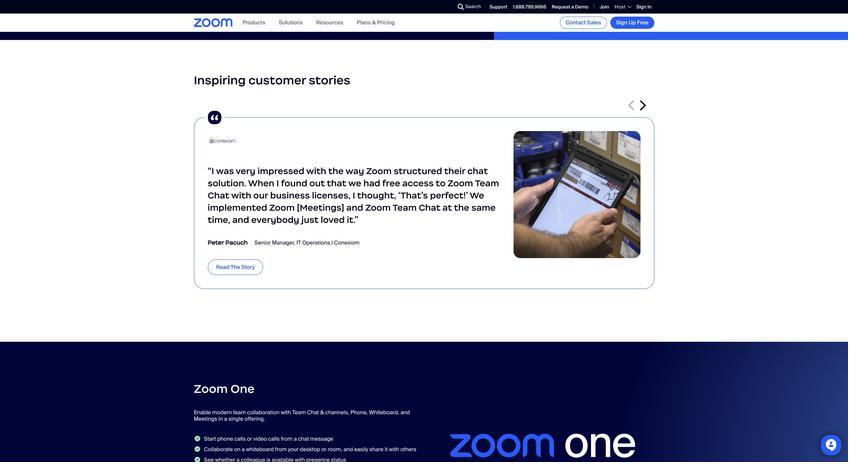 Task type: vqa. For each thing, say whether or not it's contained in the screenshot.
the Chat inside Enable modern team collaboration with Team Chat & channels, Phone, Whiteboard, and Meetings in a single offering.
yes



Task type: describe. For each thing, give the bounding box(es) containing it.
0 vertical spatial from
[[281, 436, 293, 443]]

zoom down their
[[448, 178, 474, 189]]

resources button
[[317, 19, 344, 26]]

phone,
[[351, 409, 368, 416]]

search
[[466, 3, 481, 9]]

operations
[[303, 239, 330, 246]]

share
[[370, 446, 384, 453]]

request a demo
[[552, 4, 589, 10]]

1.888.799.9666 link
[[513, 4, 547, 10]]

sign for sign in
[[637, 4, 647, 10]]

join link
[[600, 4, 610, 10]]

and inside enable modern team collaboration with team chat & channels, phone, whiteboard, and meetings in a single offering.
[[401, 409, 410, 416]]

support link
[[490, 4, 508, 10]]

host button
[[615, 4, 632, 10]]

channels,
[[326, 409, 350, 416]]

chat inside enable modern team collaboration with team chat & channels, phone, whiteboard, and meetings in a single offering.
[[307, 409, 319, 416]]

it
[[297, 239, 301, 246]]

1 horizontal spatial team
[[393, 202, 417, 213]]

0 vertical spatial team
[[475, 178, 500, 189]]

story
[[242, 264, 255, 271]]

0 horizontal spatial chat
[[298, 436, 309, 443]]

out
[[310, 178, 325, 189]]

manager,
[[272, 239, 295, 246]]

with up implemented
[[232, 190, 252, 201]]

it
[[385, 446, 388, 453]]

up
[[629, 19, 637, 26]]

collaborate on a whiteboard from your desktop or room, and easily share it with others
[[204, 446, 417, 453]]

2 calls from the left
[[268, 436, 280, 443]]

implemented
[[208, 202, 268, 213]]

plans
[[357, 19, 371, 26]]

and up it."
[[347, 202, 364, 213]]

time,
[[208, 215, 231, 225]]

contact
[[566, 19, 586, 26]]

with up out
[[307, 166, 327, 177]]

our
[[254, 190, 268, 201]]

access
[[403, 178, 434, 189]]

1 vertical spatial i
[[353, 190, 356, 201]]

easily
[[355, 446, 369, 453]]

at
[[443, 202, 453, 213]]

collaborate
[[204, 446, 233, 453]]

whiteboard
[[246, 446, 274, 453]]

sign in link
[[637, 4, 652, 10]]

single
[[229, 415, 244, 423]]

with right it
[[389, 446, 400, 453]]

sign up free
[[617, 19, 649, 26]]

2 conexiom image from the left
[[514, 131, 641, 258]]

1.888.799.9666
[[513, 4, 547, 10]]

"i
[[208, 166, 214, 177]]

zoom down thought,
[[366, 202, 391, 213]]

whiteboard,
[[369, 409, 400, 416]]

start
[[204, 436, 216, 443]]

impressed
[[258, 166, 305, 177]]

solutions button
[[279, 19, 303, 26]]

on
[[234, 446, 241, 453]]

free
[[383, 178, 401, 189]]

perfect!'
[[430, 190, 468, 201]]

demo
[[576, 4, 589, 10]]

zoom one logo image
[[431, 383, 655, 462]]

customer
[[249, 73, 306, 88]]

message
[[311, 436, 334, 443]]

zoom up enable
[[194, 382, 228, 397]]

it."
[[347, 215, 359, 225]]

testimonialcarouselitemblockproxy-0 element
[[194, 107, 655, 289]]

team
[[233, 409, 246, 416]]

plans & pricing link
[[357, 19, 395, 26]]

chat inside "i was very impressed with the way zoom structured their chat solution. when i found out that we had free access to zoom team chat with our business licenses, i thought, 'that's perfect!' we implemented zoom [meetings] and zoom team chat at the same time, and everybody just loved it."
[[468, 166, 488, 177]]

structured
[[394, 166, 443, 177]]

plans & pricing
[[357, 19, 395, 26]]

products button
[[243, 19, 266, 26]]

pacuch
[[226, 239, 248, 246]]

the
[[231, 264, 240, 271]]

same
[[472, 202, 496, 213]]

'that's
[[399, 190, 428, 201]]

0 vertical spatial the
[[329, 166, 344, 177]]

way
[[346, 166, 365, 177]]

peter pacuch
[[208, 239, 248, 246]]

one
[[231, 382, 255, 397]]

collaboration
[[247, 409, 280, 416]]

0 vertical spatial chat
[[208, 190, 230, 201]]

that
[[327, 178, 347, 189]]

1 vertical spatial the
[[455, 202, 470, 213]]

sign up free link
[[611, 17, 655, 29]]

team inside enable modern team collaboration with team chat & channels, phone, whiteboard, and meetings in a single offering.
[[292, 409, 306, 416]]

stories
[[309, 73, 351, 88]]

when
[[248, 178, 275, 189]]

found
[[281, 178, 308, 189]]

to
[[436, 178, 446, 189]]

0 vertical spatial &
[[372, 19, 376, 26]]

was
[[216, 166, 234, 177]]

enable modern team collaboration with team chat & channels, phone, whiteboard, and meetings in a single offering.
[[194, 409, 410, 423]]

"i was very impressed with the way zoom structured their chat solution. when i found out that we had free access to zoom team chat with our business licenses, i thought, 'that's perfect!' we implemented zoom [meetings] and zoom team chat at the same time, and everybody just loved it."
[[208, 166, 500, 225]]

0 horizontal spatial i
[[277, 178, 279, 189]]

[meetings]
[[297, 202, 345, 213]]

request
[[552, 4, 571, 10]]

and down implemented
[[233, 215, 249, 225]]

business
[[270, 190, 310, 201]]

testimonial icon image
[[205, 107, 225, 128]]



Task type: locate. For each thing, give the bounding box(es) containing it.
1 vertical spatial &
[[321, 409, 324, 416]]

2 horizontal spatial chat
[[419, 202, 441, 213]]

1 horizontal spatial the
[[455, 202, 470, 213]]

peter
[[208, 239, 224, 246]]

products
[[243, 19, 266, 26]]

2 vertical spatial chat
[[307, 409, 319, 416]]

1 horizontal spatial sign
[[637, 4, 647, 10]]

request a demo link
[[552, 4, 589, 10]]

chat
[[208, 190, 230, 201], [419, 202, 441, 213], [307, 409, 319, 416]]

1 horizontal spatial conexiom image
[[514, 131, 641, 258]]

1 horizontal spatial or
[[322, 446, 327, 453]]

we
[[470, 190, 485, 201]]

i down impressed
[[277, 178, 279, 189]]

0 horizontal spatial sign
[[617, 19, 628, 26]]

0 vertical spatial or
[[247, 436, 252, 443]]

sign left in
[[637, 4, 647, 10]]

0 horizontal spatial team
[[292, 409, 306, 416]]

and right whiteboard,
[[401, 409, 410, 416]]

1 horizontal spatial &
[[372, 19, 376, 26]]

1 vertical spatial sign
[[617, 19, 628, 26]]

senior
[[255, 239, 271, 246]]

a inside enable modern team collaboration with team chat & channels, phone, whiteboard, and meetings in a single offering.
[[224, 415, 227, 423]]

read
[[216, 264, 230, 271]]

solution.
[[208, 178, 247, 189]]

or down message
[[322, 446, 327, 453]]

modern
[[212, 409, 232, 416]]

chat down solution.
[[208, 190, 230, 201]]

senior manager, it operations | conexiom
[[255, 239, 360, 246]]

calls right 'video'
[[268, 436, 280, 443]]

very
[[236, 166, 256, 177]]

host
[[615, 4, 626, 10]]

|
[[332, 239, 333, 246]]

support
[[490, 4, 508, 10]]

read the story link
[[208, 260, 263, 275]]

in
[[648, 4, 652, 10]]

room,
[[328, 446, 343, 453]]

conexiom image
[[208, 131, 238, 152], [514, 131, 641, 258]]

thought,
[[358, 190, 397, 201]]

resources
[[317, 19, 344, 26]]

calls up 'on' in the left bottom of the page
[[235, 436, 246, 443]]

chat left channels, in the left bottom of the page
[[307, 409, 319, 416]]

read the story
[[216, 264, 255, 271]]

free
[[638, 19, 649, 26]]

1 horizontal spatial calls
[[268, 436, 280, 443]]

start phone calls or video calls from a chat message
[[204, 436, 334, 443]]

had
[[364, 178, 381, 189]]

&
[[372, 19, 376, 26], [321, 409, 324, 416]]

with right collaboration
[[281, 409, 291, 416]]

& left channels, in the left bottom of the page
[[321, 409, 324, 416]]

1 vertical spatial team
[[393, 202, 417, 213]]

inspiring customer stories
[[194, 73, 351, 88]]

phone
[[217, 436, 233, 443]]

from
[[281, 436, 293, 443], [275, 446, 287, 453]]

sign in
[[637, 4, 652, 10]]

chat left at
[[419, 202, 441, 213]]

in
[[219, 415, 223, 423]]

0 horizontal spatial conexiom image
[[208, 131, 238, 152]]

we
[[349, 178, 362, 189]]

search image
[[458, 4, 464, 10], [458, 4, 464, 10]]

from left your
[[275, 446, 287, 453]]

chat
[[468, 166, 488, 177], [298, 436, 309, 443]]

their
[[445, 166, 466, 177]]

sign
[[637, 4, 647, 10], [617, 19, 628, 26]]

solutions
[[279, 19, 303, 26]]

a left demo
[[572, 4, 575, 10]]

1 vertical spatial or
[[322, 446, 327, 453]]

0 horizontal spatial chat
[[208, 190, 230, 201]]

1 vertical spatial chat
[[298, 436, 309, 443]]

a right in
[[224, 415, 227, 423]]

zoom up everybody
[[270, 202, 295, 213]]

and
[[347, 202, 364, 213], [233, 215, 249, 225], [401, 409, 410, 416], [344, 446, 353, 453]]

inspiring
[[194, 73, 246, 88]]

from up your
[[281, 436, 293, 443]]

with inside enable modern team collaboration with team chat & channels, phone, whiteboard, and meetings in a single offering.
[[281, 409, 291, 416]]

& right 'plans'
[[372, 19, 376, 26]]

next slide image
[[641, 100, 647, 111]]

calls
[[235, 436, 246, 443], [268, 436, 280, 443]]

just
[[302, 215, 319, 225]]

chat up desktop
[[298, 436, 309, 443]]

& inside enable modern team collaboration with team chat & channels, phone, whiteboard, and meetings in a single offering.
[[321, 409, 324, 416]]

1 vertical spatial from
[[275, 446, 287, 453]]

the right at
[[455, 202, 470, 213]]

the
[[329, 166, 344, 177], [455, 202, 470, 213]]

others
[[401, 446, 417, 453]]

zoom one
[[194, 382, 255, 397]]

0 vertical spatial sign
[[637, 4, 647, 10]]

enable
[[194, 409, 211, 416]]

zoom logo image
[[194, 18, 233, 27]]

a right 'on' in the left bottom of the page
[[242, 446, 245, 453]]

0 horizontal spatial or
[[247, 436, 252, 443]]

a up your
[[294, 436, 297, 443]]

or left 'video'
[[247, 436, 252, 443]]

and left the easily
[[344, 446, 353, 453]]

your
[[288, 446, 299, 453]]

contact sales link
[[560, 17, 608, 29]]

chat right their
[[468, 166, 488, 177]]

1 conexiom image from the left
[[208, 131, 238, 152]]

join
[[600, 4, 610, 10]]

0 horizontal spatial calls
[[235, 436, 246, 443]]

with
[[307, 166, 327, 177], [232, 190, 252, 201], [281, 409, 291, 416], [389, 446, 400, 453]]

offering.
[[245, 415, 265, 423]]

contact sales
[[566, 19, 602, 26]]

zoom up 'had'
[[367, 166, 392, 177]]

the up the that at left top
[[329, 166, 344, 177]]

i down we
[[353, 190, 356, 201]]

1 calls from the left
[[235, 436, 246, 443]]

1 vertical spatial chat
[[419, 202, 441, 213]]

1 horizontal spatial chat
[[307, 409, 319, 416]]

sign for sign up free
[[617, 19, 628, 26]]

0 vertical spatial i
[[277, 178, 279, 189]]

team
[[475, 178, 500, 189], [393, 202, 417, 213], [292, 409, 306, 416]]

conexiom
[[334, 239, 360, 246]]

1 horizontal spatial i
[[353, 190, 356, 201]]

1 horizontal spatial chat
[[468, 166, 488, 177]]

0 vertical spatial chat
[[468, 166, 488, 177]]

2 vertical spatial team
[[292, 409, 306, 416]]

or
[[247, 436, 252, 443], [322, 446, 327, 453]]

video
[[254, 436, 267, 443]]

sign left up
[[617, 19, 628, 26]]

zoom
[[367, 166, 392, 177], [448, 178, 474, 189], [270, 202, 295, 213], [366, 202, 391, 213], [194, 382, 228, 397]]

2 horizontal spatial team
[[475, 178, 500, 189]]

pricing
[[377, 19, 395, 26]]

0 horizontal spatial &
[[321, 409, 324, 416]]

0 horizontal spatial the
[[329, 166, 344, 177]]

licenses,
[[312, 190, 351, 201]]

None search field
[[433, 1, 460, 12]]

everybody
[[252, 215, 300, 225]]



